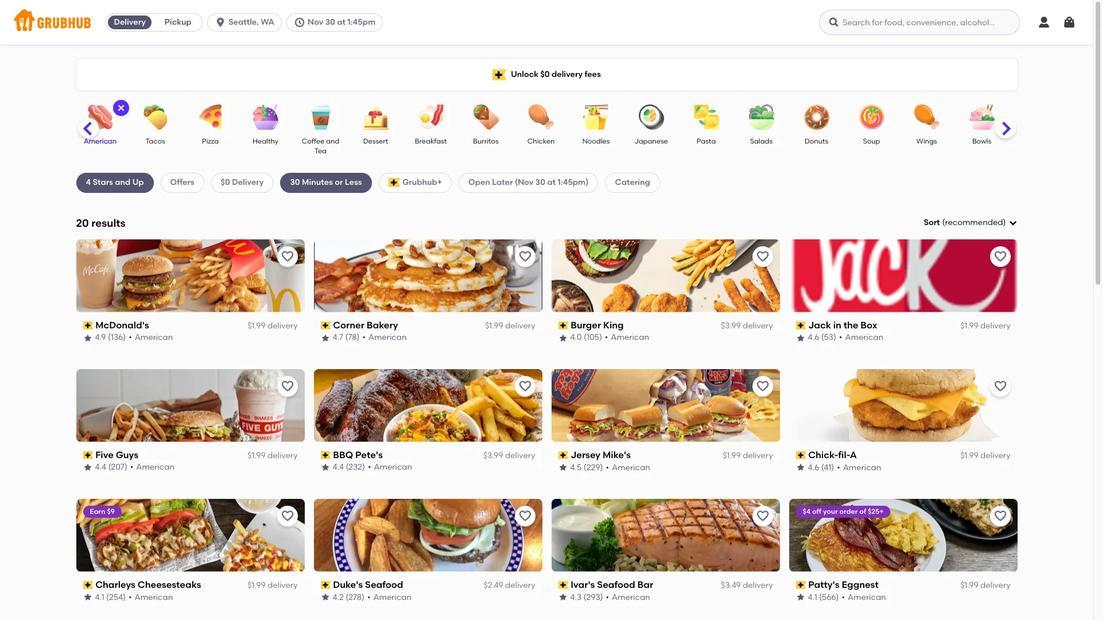 Task type: vqa. For each thing, say whether or not it's contained in the screenshot.


Task type: describe. For each thing, give the bounding box(es) containing it.
(207)
[[108, 462, 127, 472]]

delivery for patty's eggnest
[[980, 580, 1011, 590]]

save this restaurant image for five guys
[[280, 379, 294, 393]]

american down american image
[[84, 137, 117, 145]]

grubhub plus flag logo image for unlock $0 delivery fees
[[493, 69, 506, 80]]

$2.49
[[484, 580, 503, 590]]

4.2
[[333, 592, 344, 602]]

4.3
[[570, 592, 582, 602]]

noodles image
[[576, 104, 616, 130]]

order
[[840, 507, 858, 515]]

save this restaurant button for bbq pete's
[[515, 376, 535, 397]]

save this restaurant image for jack in the box
[[993, 250, 1007, 263]]

breakfast
[[415, 137, 447, 145]]

star icon image for bbq pete's
[[321, 463, 330, 472]]

mike's
[[603, 449, 631, 460]]

subscription pass image for five guys
[[83, 451, 93, 459]]

coffee and tea
[[302, 137, 339, 155]]

coffee
[[302, 137, 324, 145]]

4 stars and up
[[86, 178, 144, 187]]

earn $9
[[90, 507, 115, 515]]

none field containing sort
[[924, 217, 1018, 229]]

• american for corner bakery
[[362, 333, 407, 342]]

delivery for burger king
[[743, 321, 773, 331]]

4.4 (207)
[[95, 462, 127, 472]]

4.1 (566)
[[808, 592, 839, 602]]

star icon image for ivar's seafood bar
[[558, 593, 567, 602]]

• for burger king
[[605, 333, 608, 342]]

duke's seafood
[[333, 579, 403, 590]]

save this restaurant button for mcdonald's
[[277, 246, 298, 267]]

healthy
[[253, 137, 278, 145]]

patty's eggnest
[[808, 579, 879, 590]]

star icon image for jack in the box
[[796, 333, 805, 342]]

4.5
[[570, 462, 582, 472]]

$1.99 for charleys cheesesteaks
[[248, 580, 266, 590]]

1 horizontal spatial delivery
[[232, 178, 264, 187]]

star icon image for jersey mike's
[[558, 463, 567, 472]]

open
[[469, 178, 490, 187]]

five guys
[[95, 449, 138, 460]]

subscription pass image for bbq pete's
[[321, 451, 331, 459]]

delivery for chick-fil-a
[[980, 451, 1011, 460]]

patty's
[[808, 579, 840, 590]]

• american for jack in the box
[[839, 333, 884, 342]]

corner
[[333, 320, 365, 331]]

4.0
[[570, 333, 582, 342]]

american for patty's eggnest
[[848, 592, 886, 602]]

american for chick-fil-a
[[843, 462, 881, 472]]

jersey mike's logo image
[[551, 369, 780, 442]]

$1.99 delivery for jersey mike's
[[723, 451, 773, 460]]

american for jersey mike's
[[612, 462, 650, 472]]

save this restaurant image for jersey mike's
[[756, 379, 770, 393]]

save this restaurant button for jersey mike's
[[752, 376, 773, 397]]

$1.99 for patty's eggnest
[[961, 580, 979, 590]]

pete's
[[355, 449, 383, 460]]

smoothies and juices
[[1019, 137, 1055, 155]]

fil-
[[838, 449, 850, 460]]

chicken
[[527, 137, 555, 145]]

charleys
[[95, 579, 135, 590]]

star icon image for duke's seafood
[[321, 593, 330, 602]]

open later (nov 30 at 1:45pm)
[[469, 178, 589, 187]]

• american for charleys cheesesteaks
[[129, 592, 173, 602]]

delivery for bbq pete's
[[505, 451, 535, 460]]

1 horizontal spatial at
[[547, 178, 556, 187]]

duke's seafood logo image
[[314, 499, 542, 572]]

(229)
[[584, 462, 603, 472]]

1 vertical spatial $0
[[221, 178, 230, 187]]

burger king logo image
[[551, 239, 780, 312]]

delivery for charleys cheesesteaks
[[267, 580, 298, 590]]

4
[[86, 178, 91, 187]]

$4 off your order of $25+
[[803, 507, 884, 515]]

less
[[345, 178, 362, 187]]

burger king
[[571, 320, 624, 331]]

(
[[942, 218, 945, 227]]

minutes
[[302, 178, 333, 187]]

chicken image
[[521, 104, 561, 130]]

• american for patty's eggnest
[[842, 592, 886, 602]]

in
[[833, 320, 841, 331]]

• for mcdonald's
[[129, 333, 132, 342]]

4.1 for charleys cheesesteaks
[[95, 592, 104, 602]]

4.6 (41)
[[808, 462, 834, 472]]

five guys logo image
[[76, 369, 305, 442]]

delivery for duke's seafood
[[505, 580, 535, 590]]

the
[[844, 320, 858, 331]]

later
[[492, 178, 513, 187]]

american image
[[80, 104, 120, 130]]

4.3 (293)
[[570, 592, 603, 602]]

charleys cheesesteaks logo image
[[76, 499, 305, 572]]

4.4 for five guys
[[95, 462, 106, 472]]

4.4 for bbq pete's
[[333, 462, 344, 472]]

$1.99 delivery for patty's eggnest
[[961, 580, 1011, 590]]

4.2 (278)
[[333, 592, 364, 602]]

sort
[[924, 218, 940, 227]]

american for charleys cheesesteaks
[[135, 592, 173, 602]]

$1.99 for jack in the box
[[961, 321, 979, 331]]

star icon image for five guys
[[83, 463, 92, 472]]

save this restaurant image for mcdonald's
[[280, 250, 294, 263]]

american for bbq pete's
[[374, 462, 412, 472]]

4.5 (229)
[[570, 462, 603, 472]]

star icon image for corner bakery
[[321, 333, 330, 342]]

)
[[1003, 218, 1006, 227]]

save this restaurant image for burger king
[[756, 250, 770, 263]]

pickup button
[[154, 13, 202, 32]]

your
[[823, 507, 838, 515]]

main navigation navigation
[[0, 0, 1094, 45]]

american for corner bakery
[[368, 333, 407, 342]]

mcdonald's logo image
[[76, 239, 305, 312]]

• for patty's eggnest
[[842, 592, 845, 602]]

king
[[603, 320, 624, 331]]

0 horizontal spatial svg image
[[116, 103, 125, 113]]

stars
[[93, 178, 113, 187]]

american for five guys
[[136, 462, 175, 472]]

• american for jersey mike's
[[606, 462, 650, 472]]

bakery
[[367, 320, 398, 331]]

wings
[[917, 137, 937, 145]]

wa
[[261, 17, 274, 27]]

salads image
[[741, 104, 782, 130]]

at inside button
[[337, 17, 346, 27]]

american for ivar's seafood bar
[[612, 592, 650, 602]]

and for smoothies and juices
[[1019, 147, 1032, 155]]

or
[[335, 178, 343, 187]]

$2.49 delivery
[[484, 580, 535, 590]]

nov 30 at 1:45pm
[[308, 17, 375, 27]]

4.1 for patty's eggnest
[[808, 592, 817, 602]]

healthy image
[[245, 104, 286, 130]]

2 horizontal spatial svg image
[[1037, 16, 1051, 29]]

• for chick-fil-a
[[837, 462, 840, 472]]

subscription pass image for ivar's seafood bar
[[558, 581, 568, 589]]

2 horizontal spatial 30
[[536, 178, 545, 187]]

seafood for ivar's
[[597, 579, 635, 590]]

4.6 for chick-fil-a
[[808, 462, 819, 472]]

subscription pass image for patty's eggnest
[[796, 581, 806, 589]]

$9
[[107, 507, 115, 515]]

$3.99 delivery for burger king
[[721, 321, 773, 331]]

pizza
[[202, 137, 219, 145]]

4.9 (136)
[[95, 333, 126, 342]]

wings image
[[907, 104, 947, 130]]

offers
[[170, 178, 194, 187]]

(293)
[[584, 592, 603, 602]]

$1.99 delivery for jack in the box
[[961, 321, 1011, 331]]

mcdonald's
[[95, 320, 149, 331]]

bbq pete's
[[333, 449, 383, 460]]

burritos image
[[466, 104, 506, 130]]

$1.99 for mcdonald's
[[248, 321, 266, 331]]

bar
[[638, 579, 653, 590]]

save this restaurant button for five guys
[[277, 376, 298, 397]]

1:45pm)
[[558, 178, 589, 187]]

• american for mcdonald's
[[129, 333, 173, 342]]

off
[[812, 507, 822, 515]]

bbq pete's logo image
[[314, 369, 542, 442]]

$1.99 delivery for charleys cheesesteaks
[[248, 580, 298, 590]]

delivery for jersey mike's
[[743, 451, 773, 460]]



Task type: locate. For each thing, give the bounding box(es) containing it.
4.1 left (566)
[[808, 592, 817, 602]]

0 vertical spatial at
[[337, 17, 346, 27]]

2 4.6 from the top
[[808, 462, 819, 472]]

grubhub plus flag logo image left the grubhub+
[[388, 178, 400, 187]]

4.6 for jack in the box
[[808, 333, 819, 342]]

svg image
[[1063, 16, 1076, 29], [215, 17, 226, 28], [828, 17, 840, 28], [1008, 218, 1018, 227]]

4.6 left (41)
[[808, 462, 819, 472]]

and down the smoothies
[[1019, 147, 1032, 155]]

and for coffee and tea
[[326, 137, 339, 145]]

delivery for corner bakery
[[505, 321, 535, 331]]

2 seafood from the left
[[597, 579, 635, 590]]

4.7
[[333, 333, 343, 342]]

sort ( recommended )
[[924, 218, 1006, 227]]

star icon image left 4.6 (41)
[[796, 463, 805, 472]]

american down eggnest
[[848, 592, 886, 602]]

subscription pass image for chick-fil-a
[[796, 451, 806, 459]]

1 4.6 from the top
[[808, 333, 819, 342]]

• american for burger king
[[605, 333, 649, 342]]

subscription pass image left jersey
[[558, 451, 568, 459]]

at left "1:45pm)"
[[547, 178, 556, 187]]

• down patty's eggnest
[[842, 592, 845, 602]]

$3.49
[[721, 580, 741, 590]]

unlock $0 delivery fees
[[511, 69, 601, 79]]

star icon image left 4.1 (566)
[[796, 593, 805, 602]]

corner bakery
[[333, 320, 398, 331]]

• for five guys
[[130, 462, 133, 472]]

0 vertical spatial $3.99
[[721, 321, 741, 331]]

1 horizontal spatial seafood
[[597, 579, 635, 590]]

delivery left pickup
[[114, 17, 146, 27]]

nov 30 at 1:45pm button
[[286, 13, 388, 32]]

american down bar
[[612, 592, 650, 602]]

• american down bakery
[[362, 333, 407, 342]]

delivery for five guys
[[267, 451, 298, 460]]

• right (41)
[[837, 462, 840, 472]]

0 vertical spatial $3.99 delivery
[[721, 321, 773, 331]]

svg image inside field
[[1008, 218, 1018, 227]]

cheesesteaks
[[138, 579, 201, 590]]

star icon image left 4.1 (254)
[[83, 593, 92, 602]]

1 horizontal spatial and
[[326, 137, 339, 145]]

and
[[326, 137, 339, 145], [1019, 147, 1032, 155], [115, 178, 131, 187]]

corner bakery logo image
[[314, 239, 542, 312]]

subscription pass image left ivar's in the bottom right of the page
[[558, 581, 568, 589]]

0 vertical spatial grubhub plus flag logo image
[[493, 69, 506, 80]]

star icon image for charleys cheesesteaks
[[83, 593, 92, 602]]

grubhub plus flag logo image for grubhub+
[[388, 178, 400, 187]]

0 horizontal spatial seafood
[[365, 579, 403, 590]]

• for duke's seafood
[[367, 592, 371, 602]]

0 horizontal spatial and
[[115, 178, 131, 187]]

star icon image left 4.7
[[321, 333, 330, 342]]

1 vertical spatial and
[[1019, 147, 1032, 155]]

• down 'ivar's seafood bar'
[[606, 592, 609, 602]]

save this restaurant image
[[518, 250, 532, 263], [756, 250, 770, 263], [993, 379, 1007, 393], [518, 509, 532, 523], [756, 509, 770, 523]]

american for burger king
[[611, 333, 649, 342]]

0 horizontal spatial grubhub plus flag logo image
[[388, 178, 400, 187]]

star icon image left 4.4 (207)
[[83, 463, 92, 472]]

grubhub plus flag logo image left unlock
[[493, 69, 506, 80]]

1 seafood from the left
[[365, 579, 403, 590]]

0 vertical spatial 4.6
[[808, 333, 819, 342]]

jack in the box
[[808, 320, 877, 331]]

subscription pass image for duke's seafood
[[321, 581, 331, 589]]

0 vertical spatial delivery
[[114, 17, 146, 27]]

0 horizontal spatial at
[[337, 17, 346, 27]]

1:45pm
[[347, 17, 375, 27]]

1 horizontal spatial grubhub plus flag logo image
[[493, 69, 506, 80]]

4.1 (254)
[[95, 592, 126, 602]]

4.1 left the (254) on the left bottom
[[95, 592, 104, 602]]

subscription pass image for mcdonald's
[[83, 322, 93, 330]]

30 minutes or less
[[290, 178, 362, 187]]

• american down "duke's seafood"
[[367, 592, 412, 602]]

pizza image
[[190, 104, 230, 130]]

0 horizontal spatial 30
[[290, 178, 300, 187]]

japanese image
[[631, 104, 671, 130]]

• american for bbq pete's
[[368, 462, 412, 472]]

save this restaurant button for duke's seafood
[[515, 506, 535, 526]]

and inside smoothies and juices
[[1019, 147, 1032, 155]]

1 vertical spatial 4.6
[[808, 462, 819, 472]]

bbq
[[333, 449, 353, 460]]

0 horizontal spatial $3.99
[[483, 451, 503, 460]]

dessert image
[[356, 104, 396, 130]]

delivery for ivar's seafood bar
[[743, 580, 773, 590]]

save this restaurant button for ivar's seafood bar
[[752, 506, 773, 526]]

0 horizontal spatial $3.99 delivery
[[483, 451, 535, 460]]

2 4.4 from the left
[[333, 462, 344, 472]]

1 horizontal spatial 30
[[325, 17, 335, 27]]

• down pete's
[[368, 462, 371, 472]]

1 horizontal spatial $0
[[540, 69, 550, 79]]

american for jack in the box
[[845, 333, 884, 342]]

svg image
[[1037, 16, 1051, 29], [294, 17, 305, 28], [116, 103, 125, 113]]

• right (105)
[[605, 333, 608, 342]]

• for jersey mike's
[[606, 462, 609, 472]]

star icon image left "4.9"
[[83, 333, 92, 342]]

$3.99 delivery for bbq pete's
[[483, 451, 535, 460]]

star icon image left 4.5
[[558, 463, 567, 472]]

4.1
[[95, 592, 104, 602], [808, 592, 817, 602]]

of
[[860, 507, 866, 515]]

burritos
[[473, 137, 499, 145]]

• down the guys
[[130, 462, 133, 472]]

4.0 (105)
[[570, 333, 602, 342]]

• american for duke's seafood
[[367, 592, 412, 602]]

$1.99 delivery for five guys
[[248, 451, 298, 460]]

american down charleys cheesesteaks
[[135, 592, 173, 602]]

salads
[[750, 137, 773, 145]]

save this restaurant image for ivar's seafood bar
[[756, 509, 770, 523]]

pasta
[[697, 137, 716, 145]]

subscription pass image for jersey mike's
[[558, 451, 568, 459]]

subscription pass image left five
[[83, 451, 93, 459]]

save this restaurant image for corner bakery
[[518, 250, 532, 263]]

subscription pass image for corner bakery
[[321, 322, 331, 330]]

subscription pass image for charleys cheesesteaks
[[83, 581, 93, 589]]

subscription pass image left mcdonald's
[[83, 322, 93, 330]]

• american down mcdonald's
[[129, 333, 173, 342]]

star icon image left 4.0
[[558, 333, 567, 342]]

$3.99 delivery
[[721, 321, 773, 331], [483, 451, 535, 460]]

subscription pass image left chick-
[[796, 451, 806, 459]]

• american for ivar's seafood bar
[[606, 592, 650, 602]]

chick-fil-a logo image
[[789, 369, 1018, 442]]

up
[[132, 178, 144, 187]]

0 vertical spatial and
[[326, 137, 339, 145]]

bowls image
[[962, 104, 1002, 130]]

star icon image for patty's eggnest
[[796, 593, 805, 602]]

30 right nov
[[325, 17, 335, 27]]

• american down a
[[837, 462, 881, 472]]

american down bakery
[[368, 333, 407, 342]]

30 inside button
[[325, 17, 335, 27]]

japanese
[[634, 137, 668, 145]]

2 4.1 from the left
[[808, 592, 817, 602]]

1 horizontal spatial 4.1
[[808, 592, 817, 602]]

star icon image for burger king
[[558, 333, 567, 342]]

$1.99
[[248, 321, 266, 331], [485, 321, 503, 331], [961, 321, 979, 331], [248, 451, 266, 460], [723, 451, 741, 460], [961, 451, 979, 460], [248, 580, 266, 590], [961, 580, 979, 590]]

(78)
[[345, 333, 360, 342]]

4.6 (53)
[[808, 333, 836, 342]]

seafood up (293)
[[597, 579, 635, 590]]

save this restaurant button for jack in the box
[[990, 246, 1011, 267]]

$3.99
[[721, 321, 741, 331], [483, 451, 503, 460]]

$1.99 for jersey mike's
[[723, 451, 741, 460]]

american down mike's
[[612, 462, 650, 472]]

delivery for mcdonald's
[[267, 321, 298, 331]]

smoothies
[[1020, 137, 1055, 145]]

• right (78)
[[362, 333, 366, 342]]

fees
[[585, 69, 601, 79]]

noodles
[[582, 137, 610, 145]]

2 horizontal spatial and
[[1019, 147, 1032, 155]]

• right the (254) on the left bottom
[[129, 592, 132, 602]]

subscription pass image left burger
[[558, 322, 568, 330]]

pasta image
[[686, 104, 726, 130]]

american down the guys
[[136, 462, 175, 472]]

4.4 down bbq on the left bottom
[[333, 462, 344, 472]]

american down pete's
[[374, 462, 412, 472]]

$1.99 for corner bakery
[[485, 321, 503, 331]]

(254)
[[106, 592, 126, 602]]

$4
[[803, 507, 811, 515]]

subscription pass image left patty's
[[796, 581, 806, 589]]

0 vertical spatial $0
[[540, 69, 550, 79]]

1 vertical spatial $3.99
[[483, 451, 503, 460]]

save this restaurant button for burger king
[[752, 246, 773, 267]]

at
[[337, 17, 346, 27], [547, 178, 556, 187]]

juices
[[1034, 147, 1055, 155]]

american for duke's seafood
[[373, 592, 412, 602]]

1 horizontal spatial 4.4
[[333, 462, 344, 472]]

american down mcdonald's
[[135, 333, 173, 342]]

breakfast image
[[411, 104, 451, 130]]

$1.99 for chick-fil-a
[[961, 451, 979, 460]]

• american down 'ivar's seafood bar'
[[606, 592, 650, 602]]

coffee and tea image
[[301, 104, 341, 130]]

results
[[91, 216, 126, 229]]

2 vertical spatial and
[[115, 178, 131, 187]]

dessert
[[363, 137, 388, 145]]

guys
[[116, 449, 138, 460]]

$0 right unlock
[[540, 69, 550, 79]]

• american down the "box"
[[839, 333, 884, 342]]

jersey
[[571, 449, 601, 460]]

(53)
[[821, 333, 836, 342]]

1 vertical spatial $3.99 delivery
[[483, 451, 535, 460]]

and left up
[[115, 178, 131, 187]]

delivery inside button
[[114, 17, 146, 27]]

• american for five guys
[[130, 462, 175, 472]]

star icon image for chick-fil-a
[[796, 463, 805, 472]]

• for ivar's seafood bar
[[606, 592, 609, 602]]

nov
[[308, 17, 323, 27]]

4.6 down jack
[[808, 333, 819, 342]]

$1.99 delivery for chick-fil-a
[[961, 451, 1011, 460]]

star icon image
[[83, 333, 92, 342], [321, 333, 330, 342], [558, 333, 567, 342], [796, 333, 805, 342], [83, 463, 92, 472], [321, 463, 330, 472], [558, 463, 567, 472], [796, 463, 805, 472], [83, 593, 92, 602], [321, 593, 330, 602], [558, 593, 567, 602], [796, 593, 805, 602]]

• down "duke's seafood"
[[367, 592, 371, 602]]

30 right (nov on the left of the page
[[536, 178, 545, 187]]

$1.99 delivery for corner bakery
[[485, 321, 535, 331]]

recommended
[[945, 218, 1003, 227]]

seattle, wa
[[229, 17, 274, 27]]

duke's
[[333, 579, 363, 590]]

(41)
[[821, 462, 834, 472]]

jack in the box logo image
[[789, 239, 1018, 312]]

chick-
[[808, 449, 838, 460]]

0 horizontal spatial delivery
[[114, 17, 146, 27]]

subscription pass image left charleys
[[83, 581, 93, 589]]

subscription pass image left bbq on the left bottom
[[321, 451, 331, 459]]

1 horizontal spatial $3.99 delivery
[[721, 321, 773, 331]]

$3.99 for pete's
[[483, 451, 503, 460]]

and up tea
[[326, 137, 339, 145]]

grubhub plus flag logo image
[[493, 69, 506, 80], [388, 178, 400, 187]]

ivar's
[[571, 579, 595, 590]]

subscription pass image left jack
[[796, 322, 806, 330]]

1 vertical spatial delivery
[[232, 178, 264, 187]]

tacos
[[145, 137, 165, 145]]

1 4.1 from the left
[[95, 592, 104, 602]]

star icon image left "4.2"
[[321, 593, 330, 602]]

1 vertical spatial at
[[547, 178, 556, 187]]

1 horizontal spatial svg image
[[294, 17, 305, 28]]

and inside the coffee and tea
[[326, 137, 339, 145]]

• american down the guys
[[130, 462, 175, 472]]

unlock
[[511, 69, 539, 79]]

• american down pete's
[[368, 462, 412, 472]]

(136)
[[108, 333, 126, 342]]

0 horizontal spatial 4.4
[[95, 462, 106, 472]]

jack
[[808, 320, 831, 331]]

• american down charleys cheesesteaks
[[129, 592, 173, 602]]

• for charleys cheesesteaks
[[129, 592, 132, 602]]

save this restaurant button for chick-fil-a
[[990, 376, 1011, 397]]

ivar's seafood bar logo image
[[551, 499, 780, 572]]

$1.99 for five guys
[[248, 451, 266, 460]]

chick-fil-a
[[808, 449, 857, 460]]

american down a
[[843, 462, 881, 472]]

donuts image
[[797, 104, 837, 130]]

delivery down healthy
[[232, 178, 264, 187]]

svg image inside nov 30 at 1:45pm button
[[294, 17, 305, 28]]

20
[[76, 216, 89, 229]]

pickup
[[165, 17, 192, 27]]

subscription pass image for burger king
[[558, 322, 568, 330]]

star icon image left 4.3
[[558, 593, 567, 602]]

(232)
[[346, 462, 365, 472]]

4.4 down five
[[95, 462, 106, 472]]

subscription pass image left corner
[[321, 322, 331, 330]]

• for corner bakery
[[362, 333, 366, 342]]

charleys cheesesteaks
[[95, 579, 201, 590]]

• down jersey mike's
[[606, 462, 609, 472]]

• american down eggnest
[[842, 592, 886, 602]]

seafood right the duke's
[[365, 579, 403, 590]]

• right (53)
[[839, 333, 842, 342]]

soup
[[863, 137, 880, 145]]

five
[[95, 449, 114, 460]]

None field
[[924, 217, 1018, 229]]

seafood for duke's
[[365, 579, 403, 590]]

donuts
[[805, 137, 828, 145]]

at left 1:45pm at the top
[[337, 17, 346, 27]]

american down the king
[[611, 333, 649, 342]]

(105)
[[584, 333, 602, 342]]

$3.99 for king
[[721, 321, 741, 331]]

30
[[325, 17, 335, 27], [290, 178, 300, 187], [536, 178, 545, 187]]

svg image inside seattle, wa button
[[215, 17, 226, 28]]

save this restaurant image
[[280, 250, 294, 263], [993, 250, 1007, 263], [280, 379, 294, 393], [518, 379, 532, 393], [756, 379, 770, 393], [280, 509, 294, 523], [993, 509, 1007, 523]]

$0 delivery
[[221, 178, 264, 187]]

patty's eggnest logo image
[[789, 499, 1018, 572]]

Search for food, convenience, alcohol... search field
[[819, 10, 1020, 35]]

delivery for jack in the box
[[980, 321, 1011, 331]]

star icon image left 4.6 (53)
[[796, 333, 805, 342]]

0 horizontal spatial $0
[[221, 178, 230, 187]]

save this restaurant button for corner bakery
[[515, 246, 535, 267]]

30 left minutes
[[290, 178, 300, 187]]

ivar's seafood bar
[[571, 579, 653, 590]]

$25+
[[868, 507, 884, 515]]

delivery button
[[106, 13, 154, 32]]

soup image
[[852, 104, 892, 130]]

star icon image left 4.4 (232)
[[321, 463, 330, 472]]

1 4.4 from the left
[[95, 462, 106, 472]]

earn
[[90, 507, 105, 515]]

1 horizontal spatial $3.99
[[721, 321, 741, 331]]

box
[[861, 320, 877, 331]]

american down the "box"
[[845, 333, 884, 342]]

catering
[[615, 178, 650, 187]]

• for bbq pete's
[[368, 462, 371, 472]]

$1.99 delivery for mcdonald's
[[248, 321, 298, 331]]

4.9
[[95, 333, 106, 342]]

subscription pass image
[[83, 322, 93, 330], [321, 322, 331, 330], [558, 322, 568, 330], [83, 451, 93, 459], [321, 451, 331, 459], [321, 581, 331, 589]]

subscription pass image
[[796, 322, 806, 330], [558, 451, 568, 459], [796, 451, 806, 459], [83, 581, 93, 589], [558, 581, 568, 589], [796, 581, 806, 589]]

save this restaurant image for chick-fil-a
[[993, 379, 1007, 393]]

american down "duke's seafood"
[[373, 592, 412, 602]]

0 horizontal spatial 4.1
[[95, 592, 104, 602]]

• american down mike's
[[606, 462, 650, 472]]

• american for chick-fil-a
[[837, 462, 881, 472]]

seattle, wa button
[[207, 13, 286, 32]]

save this restaurant button
[[277, 246, 298, 267], [515, 246, 535, 267], [752, 246, 773, 267], [990, 246, 1011, 267], [277, 376, 298, 397], [515, 376, 535, 397], [752, 376, 773, 397], [990, 376, 1011, 397], [277, 506, 298, 526], [515, 506, 535, 526], [752, 506, 773, 526], [990, 506, 1011, 526]]

bowls
[[972, 137, 991, 145]]

jersey mike's
[[571, 449, 631, 460]]

• american down the king
[[605, 333, 649, 342]]

1 vertical spatial grubhub plus flag logo image
[[388, 178, 400, 187]]

$0 right offers
[[221, 178, 230, 187]]

• right (136)
[[129, 333, 132, 342]]

$3.49 delivery
[[721, 580, 773, 590]]

tacos image
[[135, 104, 175, 130]]

american for mcdonald's
[[135, 333, 173, 342]]

subscription pass image left the duke's
[[321, 581, 331, 589]]



